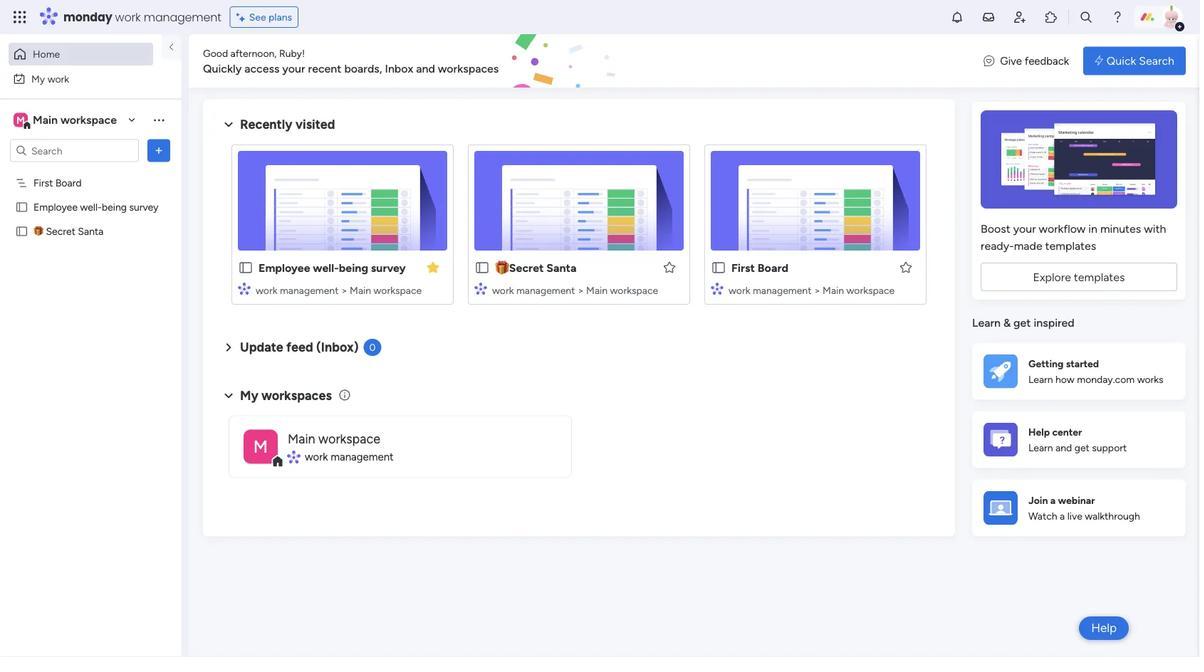 Task type: locate. For each thing, give the bounding box(es) containing it.
and down center
[[1056, 442, 1073, 455]]

0 horizontal spatial first board
[[33, 177, 82, 189]]

🎁 secret santa
[[33, 226, 104, 238], [495, 261, 577, 275]]

and
[[416, 62, 435, 75], [1056, 442, 1073, 455]]

&
[[1004, 316, 1012, 330]]

first for employee
[[33, 177, 53, 189]]

public board image
[[15, 225, 29, 238], [238, 260, 254, 276]]

0 vertical spatial templates
[[1046, 239, 1097, 253]]

boards,
[[345, 62, 382, 75]]

0 vertical spatial your
[[283, 62, 306, 75]]

give
[[1001, 54, 1023, 67]]

v2 bolt switch image
[[1096, 53, 1104, 69]]

1 vertical spatial secret
[[509, 261, 544, 275]]

workspace
[[61, 113, 117, 127], [374, 284, 422, 297], [611, 284, 659, 297], [847, 284, 895, 297], [319, 431, 381, 447]]

learn & get inspired
[[973, 316, 1075, 330]]

employee inside list box
[[33, 201, 78, 213]]

public board image for employee well-being survey
[[238, 260, 254, 276]]

1 vertical spatial workspaces
[[262, 388, 332, 404]]

1 work management > main workspace from the left
[[256, 284, 422, 297]]

a
[[1051, 495, 1057, 507], [1061, 511, 1066, 523]]

my down home
[[31, 73, 45, 85]]

0 horizontal spatial 🎁 secret santa
[[33, 226, 104, 238]]

0 horizontal spatial public board image
[[15, 201, 29, 214]]

workspace options image
[[152, 113, 166, 127]]

1 horizontal spatial work management > main workspace
[[493, 284, 659, 297]]

1 horizontal spatial main workspace
[[288, 431, 381, 447]]

2 vertical spatial learn
[[1029, 442, 1054, 455]]

0 vertical spatial being
[[102, 201, 127, 213]]

public board image
[[15, 201, 29, 214], [475, 260, 490, 276], [711, 260, 727, 276]]

0 horizontal spatial survey
[[129, 201, 159, 213]]

1 horizontal spatial secret
[[509, 261, 544, 275]]

🎁
[[33, 226, 43, 238], [495, 261, 507, 275]]

update feed (inbox)
[[240, 340, 359, 355]]

2 add to favorites image from the left
[[900, 261, 914, 275]]

watch
[[1029, 511, 1058, 523]]

🎁 secret santa inside the quick search results list box
[[495, 261, 577, 275]]

1 vertical spatial survey
[[371, 261, 406, 275]]

0 vertical spatial workspaces
[[438, 62, 499, 75]]

being
[[102, 201, 127, 213], [339, 261, 369, 275]]

first board
[[33, 177, 82, 189], [732, 261, 789, 275]]

1 horizontal spatial help
[[1092, 622, 1118, 636]]

🎁 for public board icon corresponding to 🎁 secret santa
[[495, 261, 507, 275]]

0 vertical spatial workspace image
[[14, 112, 28, 128]]

get down center
[[1075, 442, 1090, 455]]

help
[[1029, 426, 1051, 438], [1092, 622, 1118, 636]]

> for santa
[[578, 284, 584, 297]]

learn inside help center learn and get support
[[1029, 442, 1054, 455]]

0 horizontal spatial a
[[1051, 495, 1057, 507]]

santa inside list box
[[78, 226, 104, 238]]

0 horizontal spatial employee well-being survey
[[33, 201, 159, 213]]

first board inside list box
[[33, 177, 82, 189]]

access
[[245, 62, 280, 75]]

get right &
[[1014, 316, 1032, 330]]

🎁 secret santa inside list box
[[33, 226, 104, 238]]

templates
[[1046, 239, 1097, 253], [1075, 270, 1126, 284]]

board inside list box
[[55, 177, 82, 189]]

my right close my workspaces image
[[240, 388, 259, 404]]

1 vertical spatial employee well-being survey
[[259, 261, 406, 275]]

0 vertical spatial get
[[1014, 316, 1032, 330]]

public board image for 🎁 secret santa
[[15, 225, 29, 238]]

learn down getting
[[1029, 374, 1054, 386]]

0 vertical spatial 🎁 secret santa
[[33, 226, 104, 238]]

main workspace
[[33, 113, 117, 127], [288, 431, 381, 447]]

add to favorites image for 🎁 secret santa
[[663, 261, 677, 275]]

1 horizontal spatial a
[[1061, 511, 1066, 523]]

and inside help center learn and get support
[[1056, 442, 1073, 455]]

0 horizontal spatial workspace image
[[14, 112, 28, 128]]

0 horizontal spatial get
[[1014, 316, 1032, 330]]

1 horizontal spatial 🎁
[[495, 261, 507, 275]]

workspace for employee well-being survey
[[374, 284, 422, 297]]

1 horizontal spatial first board
[[732, 261, 789, 275]]

with
[[1145, 222, 1167, 236]]

good
[[203, 47, 228, 59]]

1 vertical spatial public board image
[[238, 260, 254, 276]]

m
[[16, 114, 25, 126], [254, 437, 268, 458]]

0 horizontal spatial being
[[102, 201, 127, 213]]

0 horizontal spatial your
[[283, 62, 306, 75]]

remove from favorites image
[[426, 261, 440, 275]]

m inside workspace selection element
[[16, 114, 25, 126]]

well- inside the quick search results list box
[[313, 261, 339, 275]]

1 horizontal spatial 🎁 secret santa
[[495, 261, 577, 275]]

survey
[[129, 201, 159, 213], [371, 261, 406, 275]]

recently visited
[[240, 117, 335, 132]]

help for help
[[1092, 622, 1118, 636]]

survey for employee well-being survey public board image
[[371, 261, 406, 275]]

1 vertical spatial being
[[339, 261, 369, 275]]

learn
[[973, 316, 1001, 330], [1029, 374, 1054, 386], [1029, 442, 1054, 455]]

1 horizontal spatial employee
[[259, 261, 310, 275]]

templates inside boost your workflow in minutes with ready-made templates
[[1046, 239, 1097, 253]]

0 vertical spatial board
[[55, 177, 82, 189]]

1 horizontal spatial being
[[339, 261, 369, 275]]

management
[[144, 9, 221, 25], [280, 284, 339, 297], [517, 284, 576, 297], [753, 284, 812, 297], [331, 451, 394, 464]]

option
[[0, 170, 182, 173]]

0 horizontal spatial my
[[31, 73, 45, 85]]

0 horizontal spatial well-
[[80, 201, 102, 213]]

2 work management > main workspace from the left
[[493, 284, 659, 297]]

started
[[1067, 358, 1100, 370]]

employee
[[33, 201, 78, 213], [259, 261, 310, 275]]

boost your workflow in minutes with ready-made templates
[[981, 222, 1167, 253]]

my inside button
[[31, 73, 45, 85]]

public board image inside list box
[[15, 225, 29, 238]]

quick search button
[[1084, 47, 1187, 75]]

santa
[[78, 226, 104, 238], [547, 261, 577, 275]]

Search in workspace field
[[30, 143, 119, 159]]

my work
[[31, 73, 69, 85]]

monday.com
[[1078, 374, 1136, 386]]

help for help center learn and get support
[[1029, 426, 1051, 438]]

0 horizontal spatial work management > main workspace
[[256, 284, 422, 297]]

getting
[[1029, 358, 1064, 370]]

🎁 for public board image within list box
[[33, 226, 43, 238]]

learn left &
[[973, 316, 1001, 330]]

2 horizontal spatial work management > main workspace
[[729, 284, 895, 297]]

santa inside the quick search results list box
[[547, 261, 577, 275]]

1 vertical spatial santa
[[547, 261, 577, 275]]

invite members image
[[1014, 10, 1028, 24]]

1 horizontal spatial first
[[732, 261, 756, 275]]

see plans button
[[230, 6, 299, 28]]

secret inside list box
[[46, 226, 76, 238]]

templates down workflow
[[1046, 239, 1097, 253]]

learn inside the getting started learn how monday.com works
[[1029, 374, 1054, 386]]

being inside the quick search results list box
[[339, 261, 369, 275]]

add to favorites image
[[663, 261, 677, 275], [900, 261, 914, 275]]

workspaces down "update feed (inbox)" in the left of the page
[[262, 388, 332, 404]]

ruby!
[[279, 47, 305, 59]]

a right the join
[[1051, 495, 1057, 507]]

0 horizontal spatial help
[[1029, 426, 1051, 438]]

search
[[1140, 54, 1175, 68]]

1 vertical spatial first board
[[732, 261, 789, 275]]

get
[[1014, 316, 1032, 330], [1075, 442, 1090, 455]]

0 vertical spatial first board
[[33, 177, 82, 189]]

0 vertical spatial first
[[33, 177, 53, 189]]

1 vertical spatial workspace image
[[244, 430, 278, 464]]

1 horizontal spatial add to favorites image
[[900, 261, 914, 275]]

0 vertical spatial employee well-being survey
[[33, 201, 159, 213]]

2 horizontal spatial >
[[815, 284, 821, 297]]

0 horizontal spatial main workspace
[[33, 113, 117, 127]]

1 vertical spatial a
[[1061, 511, 1066, 523]]

first inside list box
[[33, 177, 53, 189]]

survey down options icon
[[129, 201, 159, 213]]

0 horizontal spatial first
[[33, 177, 53, 189]]

1 vertical spatial templates
[[1075, 270, 1126, 284]]

1 horizontal spatial board
[[758, 261, 789, 275]]

well-
[[80, 201, 102, 213], [313, 261, 339, 275]]

support
[[1093, 442, 1128, 455]]

work
[[115, 9, 141, 25], [48, 73, 69, 85], [256, 284, 278, 297], [493, 284, 514, 297], [729, 284, 751, 297], [305, 451, 328, 464]]

main
[[33, 113, 58, 127], [350, 284, 371, 297], [587, 284, 608, 297], [823, 284, 845, 297], [288, 431, 315, 447]]

survey left remove from favorites icon
[[371, 261, 406, 275]]

get inside help center learn and get support
[[1075, 442, 1090, 455]]

management for first board
[[753, 284, 812, 297]]

first board inside the quick search results list box
[[732, 261, 789, 275]]

employee well-being survey
[[33, 201, 159, 213], [259, 261, 406, 275]]

ruby anderson image
[[1161, 6, 1184, 29]]

1 horizontal spatial santa
[[547, 261, 577, 275]]

0
[[370, 342, 376, 354]]

0 horizontal spatial santa
[[78, 226, 104, 238]]

1 add to favorites image from the left
[[663, 261, 677, 275]]

work management > main workspace
[[256, 284, 422, 297], [493, 284, 659, 297], [729, 284, 895, 297]]

apps image
[[1045, 10, 1059, 24]]

1 horizontal spatial workspaces
[[438, 62, 499, 75]]

learn down center
[[1029, 442, 1054, 455]]

explore templates button
[[981, 263, 1178, 292]]

3 > from the left
[[815, 284, 821, 297]]

main workspace up work management
[[288, 431, 381, 447]]

main for first board
[[823, 284, 845, 297]]

0 horizontal spatial >
[[341, 284, 348, 297]]

work management
[[305, 451, 394, 464]]

0 vertical spatial main workspace
[[33, 113, 117, 127]]

1 horizontal spatial >
[[578, 284, 584, 297]]

0 vertical spatial my
[[31, 73, 45, 85]]

0 horizontal spatial employee
[[33, 201, 78, 213]]

1 horizontal spatial well-
[[313, 261, 339, 275]]

1 horizontal spatial m
[[254, 437, 268, 458]]

0 horizontal spatial board
[[55, 177, 82, 189]]

workspace image
[[14, 112, 28, 128], [244, 430, 278, 464]]

0 vertical spatial public board image
[[15, 225, 29, 238]]

close my workspaces image
[[220, 388, 237, 405]]

0 vertical spatial secret
[[46, 226, 76, 238]]

public board image inside list box
[[15, 201, 29, 214]]

feedback
[[1025, 54, 1070, 67]]

templates right the explore
[[1075, 270, 1126, 284]]

inbox
[[385, 62, 414, 75]]

1 horizontal spatial employee well-being survey
[[259, 261, 406, 275]]

survey inside the quick search results list box
[[371, 261, 406, 275]]

board for management
[[758, 261, 789, 275]]

recent
[[308, 62, 342, 75]]

options image
[[152, 144, 166, 158]]

and inside good afternoon, ruby! quickly access your recent boards, inbox and workspaces
[[416, 62, 435, 75]]

workspaces right the inbox
[[438, 62, 499, 75]]

see
[[249, 11, 266, 23]]

your
[[283, 62, 306, 75], [1014, 222, 1037, 236]]

main workspace up search in workspace field
[[33, 113, 117, 127]]

ready-
[[981, 239, 1015, 253]]

1 vertical spatial main workspace
[[288, 431, 381, 447]]

list box
[[0, 168, 182, 436]]

my workspaces
[[240, 388, 332, 404]]

and right the inbox
[[416, 62, 435, 75]]

0 vertical spatial and
[[416, 62, 435, 75]]

help inside button
[[1092, 622, 1118, 636]]

1 horizontal spatial my
[[240, 388, 259, 404]]

minutes
[[1101, 222, 1142, 236]]

1 vertical spatial well-
[[313, 261, 339, 275]]

a left live
[[1061, 511, 1066, 523]]

help inside help center learn and get support
[[1029, 426, 1051, 438]]

0 vertical spatial well-
[[80, 201, 102, 213]]

0 vertical spatial survey
[[129, 201, 159, 213]]

1 vertical spatial 🎁
[[495, 261, 507, 275]]

0 vertical spatial 🎁
[[33, 226, 43, 238]]

first inside the quick search results list box
[[732, 261, 756, 275]]

my
[[31, 73, 45, 85], [240, 388, 259, 404]]

1 vertical spatial employee
[[259, 261, 310, 275]]

1 horizontal spatial public board image
[[238, 260, 254, 276]]

>
[[341, 284, 348, 297], [578, 284, 584, 297], [815, 284, 821, 297]]

join a webinar element
[[973, 480, 1187, 537]]

quickly
[[203, 62, 242, 75]]

walkthrough
[[1086, 511, 1141, 523]]

0 vertical spatial help
[[1029, 426, 1051, 438]]

workspaces
[[438, 62, 499, 75], [262, 388, 332, 404]]

templates inside explore templates button
[[1075, 270, 1126, 284]]

0 vertical spatial m
[[16, 114, 25, 126]]

🎁 inside the quick search results list box
[[495, 261, 507, 275]]

good afternoon, ruby! quickly access your recent boards, inbox and workspaces
[[203, 47, 499, 75]]

1 vertical spatial board
[[758, 261, 789, 275]]

your down ruby!
[[283, 62, 306, 75]]

🎁 inside list box
[[33, 226, 43, 238]]

0 horizontal spatial 🎁
[[33, 226, 43, 238]]

1 horizontal spatial survey
[[371, 261, 406, 275]]

1 > from the left
[[341, 284, 348, 297]]

my work button
[[9, 67, 153, 90]]

quick search results list box
[[220, 133, 939, 322]]

secret
[[46, 226, 76, 238], [509, 261, 544, 275]]

1 horizontal spatial your
[[1014, 222, 1037, 236]]

1 horizontal spatial public board image
[[475, 260, 490, 276]]

1 horizontal spatial get
[[1075, 442, 1090, 455]]

board inside the quick search results list box
[[758, 261, 789, 275]]

2 horizontal spatial public board image
[[711, 260, 727, 276]]

1 vertical spatial my
[[240, 388, 259, 404]]

2 > from the left
[[578, 284, 584, 297]]

0 horizontal spatial m
[[16, 114, 25, 126]]

webinar
[[1059, 495, 1096, 507]]

first
[[33, 177, 53, 189], [732, 261, 756, 275]]

1 horizontal spatial and
[[1056, 442, 1073, 455]]

1 vertical spatial first
[[732, 261, 756, 275]]

board
[[55, 177, 82, 189], [758, 261, 789, 275]]

workspace for 🎁 secret santa
[[611, 284, 659, 297]]

works
[[1138, 374, 1164, 386]]

your up made
[[1014, 222, 1037, 236]]

0 vertical spatial employee
[[33, 201, 78, 213]]

survey inside list box
[[129, 201, 159, 213]]

0 horizontal spatial and
[[416, 62, 435, 75]]

1 vertical spatial get
[[1075, 442, 1090, 455]]

0 horizontal spatial add to favorites image
[[663, 261, 677, 275]]

live
[[1068, 511, 1083, 523]]



Task type: describe. For each thing, give the bounding box(es) containing it.
in
[[1089, 222, 1098, 236]]

help button
[[1080, 617, 1130, 641]]

join a webinar watch a live walkthrough
[[1029, 495, 1141, 523]]

explore
[[1034, 270, 1072, 284]]

help center element
[[973, 412, 1187, 469]]

getting started learn how monday.com works
[[1029, 358, 1164, 386]]

3 work management > main workspace from the left
[[729, 284, 895, 297]]

1 horizontal spatial workspace image
[[244, 430, 278, 464]]

first board for work
[[732, 261, 789, 275]]

public board image for 🎁 secret santa
[[475, 260, 490, 276]]

made
[[1015, 239, 1043, 253]]

0 vertical spatial learn
[[973, 316, 1001, 330]]

monday
[[63, 9, 112, 25]]

recently
[[240, 117, 293, 132]]

1 vertical spatial m
[[254, 437, 268, 458]]

main for 🎁 secret santa
[[587, 284, 608, 297]]

update
[[240, 340, 284, 355]]

help image
[[1111, 10, 1125, 24]]

add to favorites image for first board
[[900, 261, 914, 275]]

first board for employee
[[33, 177, 82, 189]]

feed
[[287, 340, 313, 355]]

your inside boost your workflow in minutes with ready-made templates
[[1014, 222, 1037, 236]]

work management > main workspace for santa
[[493, 284, 659, 297]]

templates image image
[[986, 110, 1174, 209]]

work inside button
[[48, 73, 69, 85]]

learn for getting
[[1029, 374, 1054, 386]]

employee inside the quick search results list box
[[259, 261, 310, 275]]

list box containing first board
[[0, 168, 182, 436]]

afternoon,
[[231, 47, 277, 59]]

boost
[[981, 222, 1011, 236]]

my for my workspaces
[[240, 388, 259, 404]]

board for well-
[[55, 177, 82, 189]]

workflow
[[1040, 222, 1087, 236]]

main for employee well-being survey
[[350, 284, 371, 297]]

main workspace inside workspace selection element
[[33, 113, 117, 127]]

management for 🎁 secret santa
[[517, 284, 576, 297]]

quick
[[1107, 54, 1137, 68]]

my for my work
[[31, 73, 45, 85]]

monday work management
[[63, 9, 221, 25]]

inspired
[[1034, 316, 1075, 330]]

(inbox)
[[316, 340, 359, 355]]

how
[[1056, 374, 1075, 386]]

workspace for first board
[[847, 284, 895, 297]]

close recently visited image
[[220, 116, 237, 133]]

employee well-being survey inside the quick search results list box
[[259, 261, 406, 275]]

survey for public board icon inside the list box
[[129, 201, 159, 213]]

notifications image
[[951, 10, 965, 24]]

your inside good afternoon, ruby! quickly access your recent boards, inbox and workspaces
[[283, 62, 306, 75]]

select product image
[[13, 10, 27, 24]]

> for being
[[341, 284, 348, 297]]

open update feed (inbox) image
[[220, 339, 237, 356]]

home button
[[9, 43, 153, 66]]

main inside workspace selection element
[[33, 113, 58, 127]]

workspaces inside good afternoon, ruby! quickly access your recent boards, inbox and workspaces
[[438, 62, 499, 75]]

quick search
[[1107, 54, 1175, 68]]

plans
[[269, 11, 292, 23]]

help center learn and get support
[[1029, 426, 1128, 455]]

well- inside list box
[[80, 201, 102, 213]]

employee well-being survey inside list box
[[33, 201, 159, 213]]

inbox image
[[982, 10, 996, 24]]

v2 user feedback image
[[984, 53, 995, 69]]

workspace selection element
[[14, 112, 119, 130]]

public board image for first board
[[711, 260, 727, 276]]

home
[[33, 48, 60, 60]]

join
[[1029, 495, 1049, 507]]

give feedback
[[1001, 54, 1070, 67]]

visited
[[296, 117, 335, 132]]

center
[[1053, 426, 1083, 438]]

explore templates
[[1034, 270, 1126, 284]]

search everything image
[[1080, 10, 1094, 24]]

see plans
[[249, 11, 292, 23]]

work management > main workspace for being
[[256, 284, 422, 297]]

getting started element
[[973, 343, 1187, 400]]

public board image for employee well-being survey
[[15, 201, 29, 214]]

being inside list box
[[102, 201, 127, 213]]

0 vertical spatial a
[[1051, 495, 1057, 507]]

0 horizontal spatial workspaces
[[262, 388, 332, 404]]

management for employee well-being survey
[[280, 284, 339, 297]]

secret inside the quick search results list box
[[509, 261, 544, 275]]

first for work
[[732, 261, 756, 275]]

learn for help
[[1029, 442, 1054, 455]]



Task type: vqa. For each thing, say whether or not it's contained in the screenshot.
first > from the right
yes



